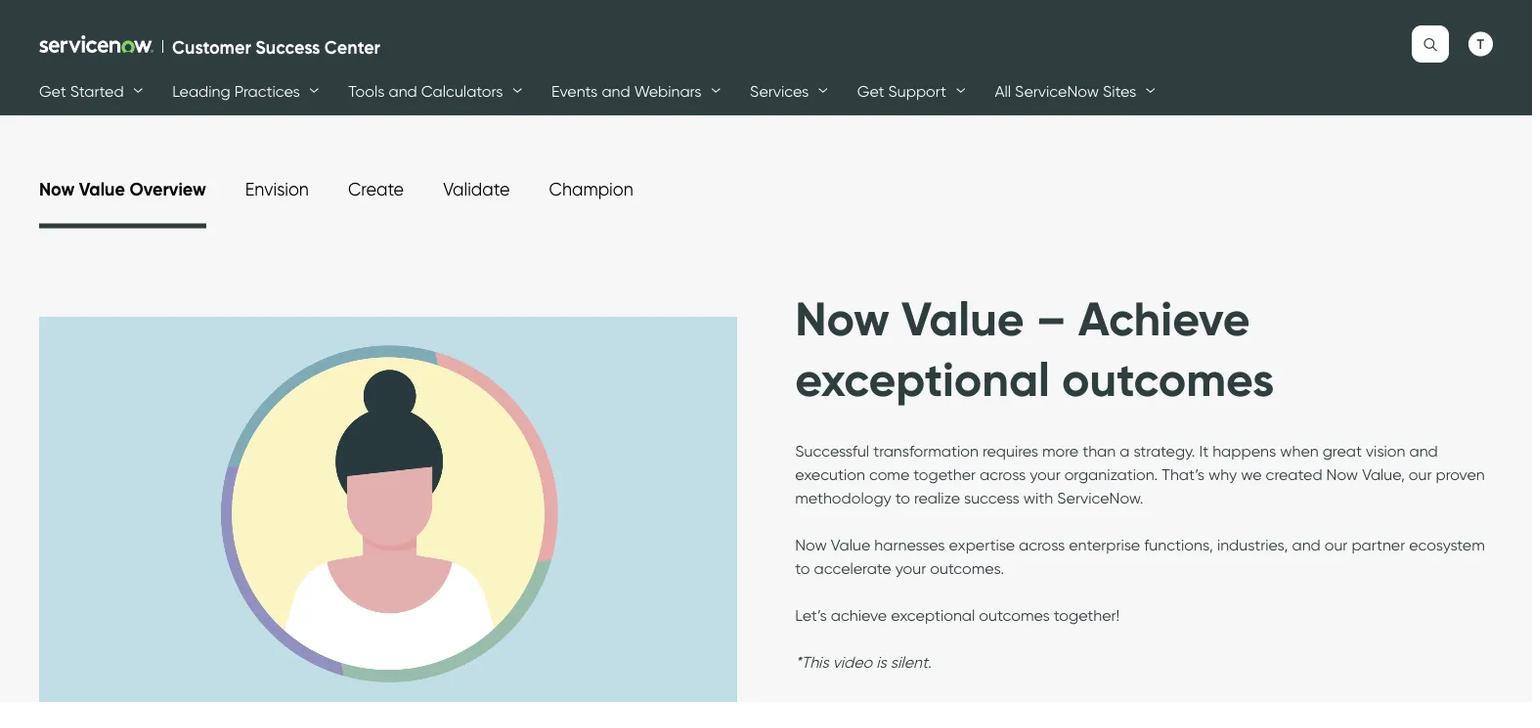 Task type: vqa. For each thing, say whether or not it's contained in the screenshot.
user
no



Task type: describe. For each thing, give the bounding box(es) containing it.
overview
[[130, 178, 206, 200]]

success
[[256, 36, 320, 58]]

all servicenow sites
[[995, 81, 1137, 100]]

a
[[1120, 442, 1130, 461]]

events and webinars
[[552, 81, 702, 100]]

validate
[[443, 178, 510, 200]]

started
[[70, 81, 124, 100]]

successful transformation requires more than a strategy. it happens when great vision and execution come together across your organization. that's why we created now value, our proven methodology to realize success with servicenow.
[[796, 442, 1486, 508]]

now value harnesses expertise across enterprise functions, industries, and our partner ecosystem to accelerate your outcomes.
[[796, 535, 1486, 578]]

success
[[965, 489, 1020, 508]]

your inside successful transformation requires more than a strategy. it happens when great vision and execution come together across your organization. that's why we created now value, our proven methodology to realize success with servicenow.
[[1030, 465, 1061, 484]]

and inside now value harnesses expertise across enterprise functions, industries, and our partner ecosystem to accelerate your outcomes.
[[1293, 535, 1321, 555]]

exceptional inside now value – achieve exceptional outcomes
[[796, 350, 1051, 408]]

envision
[[245, 178, 309, 200]]

validate link
[[443, 178, 510, 200]]

now value overview link
[[39, 178, 206, 200]]

now value – achieve exceptional outcomes
[[796, 289, 1275, 408]]

get for get support
[[858, 81, 885, 100]]

tools and calculators link
[[349, 71, 503, 111]]

expertise
[[949, 535, 1015, 555]]

silent.
[[891, 653, 932, 672]]

let's
[[796, 606, 827, 625]]

that's
[[1162, 465, 1205, 484]]

and right tools
[[389, 81, 417, 100]]

–
[[1037, 289, 1067, 347]]

services
[[750, 81, 809, 100]]

servicenow
[[1016, 81, 1100, 100]]

services link
[[750, 71, 809, 111]]

why
[[1209, 465, 1238, 484]]

and inside successful transformation requires more than a strategy. it happens when great vision and execution come together across your organization. that's why we created now value, our proven methodology to realize success with servicenow.
[[1410, 442, 1439, 461]]

accelerate
[[814, 559, 892, 578]]

1 vertical spatial outcomes
[[980, 606, 1050, 625]]

happens
[[1213, 442, 1277, 461]]

tools and calculators
[[349, 81, 503, 100]]

value for –
[[902, 289, 1025, 347]]

our inside now value harnesses expertise across enterprise functions, industries, and our partner ecosystem to accelerate your outcomes.
[[1325, 535, 1348, 555]]

create link
[[348, 178, 404, 200]]

video
[[833, 653, 873, 672]]

value,
[[1363, 465, 1406, 484]]

leading practices
[[172, 81, 300, 100]]

achieve
[[1079, 289, 1251, 347]]

transformation
[[874, 442, 979, 461]]

together
[[914, 465, 976, 484]]

center
[[325, 36, 381, 58]]

execution
[[796, 465, 866, 484]]

tools
[[349, 81, 385, 100]]

champion link
[[549, 178, 634, 200]]

than
[[1083, 442, 1116, 461]]

our inside successful transformation requires more than a strategy. it happens when great vision and execution come together across your organization. that's why we created now value, our proven methodology to realize success with servicenow.
[[1409, 465, 1433, 484]]

value for harnesses
[[831, 535, 871, 555]]

partner
[[1352, 535, 1406, 555]]

sites
[[1103, 81, 1137, 100]]

customer success center
[[172, 36, 381, 58]]

we
[[1242, 465, 1263, 484]]

practices
[[234, 81, 300, 100]]

leading
[[172, 81, 231, 100]]

get started link
[[39, 71, 124, 111]]

functions,
[[1145, 535, 1214, 555]]

support
[[889, 81, 947, 100]]



Task type: locate. For each thing, give the bounding box(es) containing it.
0 vertical spatial to
[[896, 489, 911, 508]]

1 horizontal spatial our
[[1409, 465, 1433, 484]]

1 vertical spatial to
[[796, 559, 810, 578]]

envision link
[[245, 178, 309, 200]]

vision
[[1367, 442, 1406, 461]]

0 horizontal spatial value
[[79, 178, 125, 200]]

and right vision
[[1410, 442, 1439, 461]]

with
[[1024, 489, 1054, 508]]

achieve
[[831, 606, 887, 625]]

now inside successful transformation requires more than a strategy. it happens when great vision and execution come together across your organization. that's why we created now value, our proven methodology to realize success with servicenow.
[[1327, 465, 1359, 484]]

now for now value – achieve exceptional outcomes
[[796, 289, 890, 347]]

exceptional
[[796, 350, 1051, 408], [891, 606, 976, 625]]

0 vertical spatial your
[[1030, 465, 1061, 484]]

get support
[[858, 81, 947, 100]]

outcomes
[[1062, 350, 1275, 408], [980, 606, 1050, 625]]

industries,
[[1218, 535, 1289, 555]]

outcomes inside now value – achieve exceptional outcomes
[[1062, 350, 1275, 408]]

*this video is silent.
[[796, 653, 932, 672]]

to
[[896, 489, 911, 508], [796, 559, 810, 578]]

servicenow.
[[1058, 489, 1144, 508]]

1 horizontal spatial your
[[1030, 465, 1061, 484]]

outcomes down outcomes.
[[980, 606, 1050, 625]]

and right events
[[602, 81, 631, 100]]

realize
[[915, 489, 961, 508]]

across down with
[[1019, 535, 1065, 555]]

your inside now value harnesses expertise across enterprise functions, industries, and our partner ecosystem to accelerate your outcomes.
[[896, 559, 927, 578]]

outcomes.
[[930, 559, 1005, 578]]

value left the overview on the left top of the page
[[79, 178, 125, 200]]

0 horizontal spatial your
[[896, 559, 927, 578]]

across inside successful transformation requires more than a strategy. it happens when great vision and execution come together across your organization. that's why we created now value, our proven methodology to realize success with servicenow.
[[980, 465, 1026, 484]]

outcomes down achieve
[[1062, 350, 1275, 408]]

0 vertical spatial across
[[980, 465, 1026, 484]]

1 horizontal spatial outcomes
[[1062, 350, 1275, 408]]

2 get from the left
[[858, 81, 885, 100]]

proven
[[1437, 465, 1486, 484]]

value up accelerate
[[831, 535, 871, 555]]

create
[[348, 178, 404, 200]]

events and webinars link
[[552, 71, 702, 111]]

to down come
[[896, 489, 911, 508]]

now inside now value – achieve exceptional outcomes
[[796, 289, 890, 347]]

requires
[[983, 442, 1039, 461]]

2 horizontal spatial value
[[902, 289, 1025, 347]]

now for now value overview
[[39, 178, 75, 200]]

across
[[980, 465, 1026, 484], [1019, 535, 1065, 555]]

1 vertical spatial our
[[1325, 535, 1348, 555]]

1 horizontal spatial get
[[858, 81, 885, 100]]

get
[[39, 81, 66, 100], [858, 81, 885, 100]]

1 horizontal spatial value
[[831, 535, 871, 555]]

get started
[[39, 81, 124, 100]]

0 vertical spatial outcomes
[[1062, 350, 1275, 408]]

calculators
[[421, 81, 503, 100]]

0 vertical spatial our
[[1409, 465, 1433, 484]]

ecosystem
[[1410, 535, 1486, 555]]

our right value,
[[1409, 465, 1433, 484]]

leading practices link
[[172, 71, 300, 111]]

get for get started
[[39, 81, 66, 100]]

your down harnesses at bottom right
[[896, 559, 927, 578]]

your
[[1030, 465, 1061, 484], [896, 559, 927, 578]]

value inside now value – achieve exceptional outcomes
[[902, 289, 1025, 347]]

get left support
[[858, 81, 885, 100]]

value inside now value harnesses expertise across enterprise functions, industries, and our partner ecosystem to accelerate your outcomes.
[[831, 535, 871, 555]]

successful
[[796, 442, 870, 461]]

across inside now value harnesses expertise across enterprise functions, industries, and our partner ecosystem to accelerate your outcomes.
[[1019, 535, 1065, 555]]

organization.
[[1065, 465, 1159, 484]]

now for now value harnesses expertise across enterprise functions, industries, and our partner ecosystem to accelerate your outcomes.
[[796, 535, 827, 555]]

get inside get support link
[[858, 81, 885, 100]]

enterprise
[[1069, 535, 1141, 555]]

1 vertical spatial exceptional
[[891, 606, 976, 625]]

methodology
[[796, 489, 892, 508]]

come
[[870, 465, 910, 484]]

now inside now value harnesses expertise across enterprise functions, industries, and our partner ecosystem to accelerate your outcomes.
[[796, 535, 827, 555]]

exceptional up transformation
[[796, 350, 1051, 408]]

customer
[[172, 36, 251, 58]]

get left started
[[39, 81, 66, 100]]

and
[[389, 81, 417, 100], [602, 81, 631, 100], [1410, 442, 1439, 461], [1293, 535, 1321, 555]]

1 vertical spatial your
[[896, 559, 927, 578]]

1 get from the left
[[39, 81, 66, 100]]

1 vertical spatial value
[[902, 289, 1025, 347]]

great
[[1323, 442, 1363, 461]]

it
[[1200, 442, 1209, 461]]

when
[[1281, 442, 1319, 461]]

events
[[552, 81, 598, 100]]

0 horizontal spatial outcomes
[[980, 606, 1050, 625]]

2 vertical spatial value
[[831, 535, 871, 555]]

your up with
[[1030, 465, 1061, 484]]

to up let's
[[796, 559, 810, 578]]

value
[[79, 178, 125, 200], [902, 289, 1025, 347], [831, 535, 871, 555]]

value left "–"
[[902, 289, 1025, 347]]

to inside now value harnesses expertise across enterprise functions, industries, and our partner ecosystem to accelerate your outcomes.
[[796, 559, 810, 578]]

0 vertical spatial exceptional
[[796, 350, 1051, 408]]

and right industries,
[[1293, 535, 1321, 555]]

1 vertical spatial across
[[1019, 535, 1065, 555]]

across down requires at the right of page
[[980, 465, 1026, 484]]

all
[[995, 81, 1012, 100]]

together!
[[1054, 606, 1120, 625]]

champion
[[549, 178, 634, 200]]

0 horizontal spatial to
[[796, 559, 810, 578]]

created
[[1266, 465, 1323, 484]]

more
[[1043, 442, 1079, 461]]

*this
[[796, 653, 829, 672]]

our
[[1409, 465, 1433, 484], [1325, 535, 1348, 555]]

customer success center link
[[39, 35, 386, 58]]

all servicenow sites link
[[995, 71, 1137, 111]]

exceptional up silent.
[[891, 606, 976, 625]]

get support link
[[858, 71, 947, 111]]

0 horizontal spatial our
[[1325, 535, 1348, 555]]

0 vertical spatial value
[[79, 178, 125, 200]]

now value overview
[[39, 178, 206, 200]]

1 horizontal spatial to
[[896, 489, 911, 508]]

0 horizontal spatial get
[[39, 81, 66, 100]]

webinars
[[635, 81, 702, 100]]

get inside the get started link
[[39, 81, 66, 100]]

strategy.
[[1134, 442, 1196, 461]]

value for overview
[[79, 178, 125, 200]]

our left partner
[[1325, 535, 1348, 555]]

harnesses
[[875, 535, 945, 555]]

to inside successful transformation requires more than a strategy. it happens when great vision and execution come together across your organization. that's why we created now value, our proven methodology to realize success with servicenow.
[[896, 489, 911, 508]]

now
[[39, 178, 75, 200], [796, 289, 890, 347], [1327, 465, 1359, 484], [796, 535, 827, 555]]

is
[[877, 653, 887, 672]]

let's achieve exceptional outcomes together!
[[796, 606, 1120, 625]]



